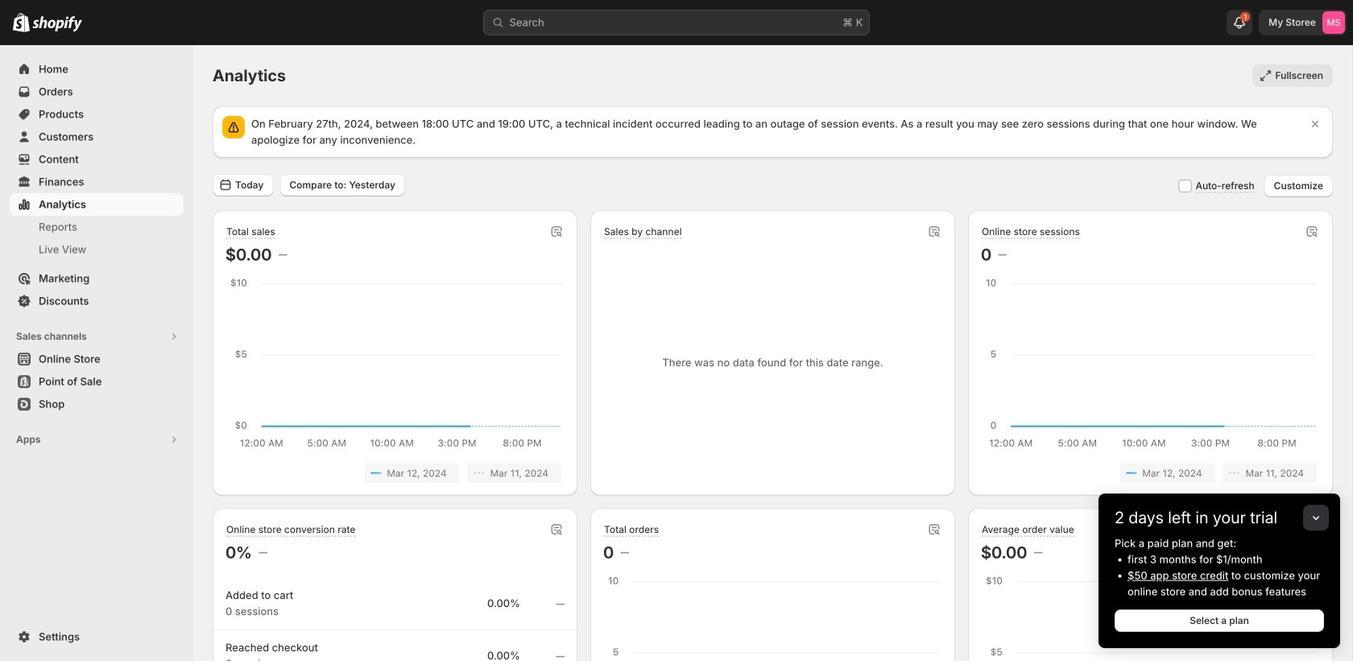 Task type: locate. For each thing, give the bounding box(es) containing it.
list
[[229, 463, 561, 483], [984, 463, 1317, 483]]

1 horizontal spatial list
[[984, 463, 1317, 483]]

0 horizontal spatial list
[[229, 463, 561, 483]]

shopify image
[[13, 13, 30, 32], [32, 16, 82, 32]]



Task type: vqa. For each thing, say whether or not it's contained in the screenshot.
the right The Gift
no



Task type: describe. For each thing, give the bounding box(es) containing it.
1 list from the left
[[229, 463, 561, 483]]

my storee image
[[1322, 11, 1345, 34]]

0 horizontal spatial shopify image
[[13, 13, 30, 32]]

1 horizontal spatial shopify image
[[32, 16, 82, 32]]

2 list from the left
[[984, 463, 1317, 483]]



